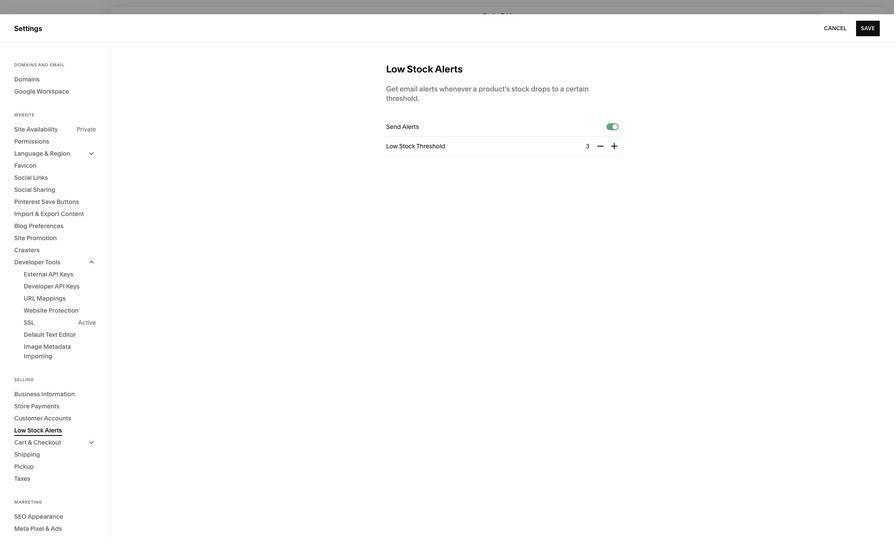 Task type: vqa. For each thing, say whether or not it's contained in the screenshot.
the topmost Save
yes



Task type: locate. For each thing, give the bounding box(es) containing it.
domains and email
[[14, 63, 65, 67]]

help link
[[14, 461, 30, 470]]

domains
[[14, 63, 37, 67], [14, 75, 40, 83]]

& right cart
[[28, 439, 32, 446]]

language & region button
[[14, 148, 96, 160]]

0 horizontal spatial save
[[41, 198, 55, 206]]

0 vertical spatial selling
[[14, 69, 37, 78]]

0 vertical spatial marketing
[[14, 85, 48, 93]]

low down send
[[386, 142, 398, 150]]

shipping link
[[14, 449, 96, 461]]

1 vertical spatial social
[[14, 186, 32, 194]]

1 vertical spatial settings
[[14, 445, 41, 454]]

importing
[[24, 352, 52, 360]]

pickup
[[14, 463, 34, 471]]

0 vertical spatial website
[[14, 53, 41, 62]]

low up cart
[[14, 427, 26, 434]]

social sharing link
[[14, 184, 96, 196]]

1 vertical spatial site
[[14, 234, 25, 242]]

1 vertical spatial alerts
[[402, 123, 419, 131]]

book
[[484, 12, 496, 18]]

marketing
[[14, 85, 48, 93], [14, 500, 42, 505]]

social down favicon
[[14, 174, 32, 182]]

book a table
[[484, 12, 515, 18]]

0 vertical spatial domains
[[14, 63, 37, 67]]

save right cancel
[[862, 25, 876, 31]]

0 horizontal spatial alerts
[[45, 427, 62, 434]]

import
[[14, 210, 34, 218]]

1 site from the top
[[14, 126, 25, 133]]

api
[[48, 270, 58, 278], [55, 283, 65, 290]]

0 horizontal spatial low stock alerts
[[14, 427, 62, 434]]

0 vertical spatial site
[[14, 126, 25, 133]]

2 marketing from the top
[[14, 500, 42, 505]]

low stock alerts up alerts
[[386, 63, 463, 75]]

domains link
[[14, 73, 96, 85]]

website up domains and email
[[14, 53, 41, 62]]

1 domains from the top
[[14, 63, 37, 67]]

site down analytics
[[14, 126, 25, 133]]

stock down send alerts
[[400, 142, 415, 150]]

2 horizontal spatial alerts
[[435, 63, 463, 75]]

& inside favicon social links social sharing pinterest save buttons import & export content blog preferences site promotion crawlers
[[35, 210, 39, 218]]

website protection link
[[24, 305, 96, 317]]

1 marketing from the top
[[14, 85, 48, 93]]

save inside favicon social links social sharing pinterest save buttons import & export content blog preferences site promotion crawlers
[[41, 198, 55, 206]]

1 vertical spatial low
[[386, 142, 398, 150]]

ads
[[51, 525, 62, 533]]

language & region
[[14, 150, 70, 157]]

cart & checkout link
[[14, 437, 96, 449]]

1 vertical spatial marketing
[[14, 500, 42, 505]]

site availability
[[14, 126, 58, 133]]

& left region on the left top of the page
[[44, 150, 48, 157]]

social up pinterest
[[14, 186, 32, 194]]

customer
[[14, 415, 43, 422]]

alerts up whenever
[[435, 63, 463, 75]]

low stock alerts
[[386, 63, 463, 75], [14, 427, 62, 434]]

& left export
[[35, 210, 39, 218]]

developer
[[14, 258, 44, 266], [24, 283, 53, 290]]

cart
[[14, 439, 27, 446]]

keys up developer api keys link
[[60, 270, 73, 278]]

domains google workspace
[[14, 75, 69, 95]]

0 vertical spatial stock
[[407, 63, 433, 75]]

2 social from the top
[[14, 186, 32, 194]]

settings down asset
[[14, 445, 41, 454]]

stock up alerts
[[407, 63, 433, 75]]

google workspace link
[[14, 85, 96, 97]]

simonjacob477@gmail.com
[[34, 496, 101, 502]]

crawlers link
[[14, 244, 96, 256]]

site down blog
[[14, 234, 25, 242]]

whenever
[[440, 85, 472, 93]]

0 vertical spatial save
[[862, 25, 876, 31]]

& left ads
[[45, 525, 49, 533]]

domains inside domains google workspace
[[14, 75, 40, 83]]

api down external api keys 'link'
[[55, 283, 65, 290]]

pixel
[[30, 525, 44, 533]]

private
[[77, 126, 96, 133]]

0 vertical spatial low
[[386, 63, 405, 75]]

low up get
[[386, 63, 405, 75]]

editor
[[59, 331, 76, 339]]

availability
[[26, 126, 58, 133]]

settings up domains and email
[[14, 24, 42, 33]]

default text editor image metadata importing
[[24, 331, 76, 360]]

1 vertical spatial developer
[[24, 283, 53, 290]]

0 vertical spatial developer
[[14, 258, 44, 266]]

business information store payments customer accounts
[[14, 390, 75, 422]]

table
[[501, 12, 515, 18]]

developer down crawlers
[[14, 258, 44, 266]]

and
[[38, 63, 48, 67]]

0 vertical spatial low stock alerts
[[386, 63, 463, 75]]

pinterest save buttons link
[[14, 196, 96, 208]]

image
[[24, 343, 42, 351]]

metadata
[[43, 343, 71, 351]]

2 horizontal spatial a
[[561, 85, 564, 93]]

domains left and
[[14, 63, 37, 67]]

website up site availability
[[14, 113, 35, 117]]

2 vertical spatial website
[[24, 307, 47, 314]]

keys down external api keys 'link'
[[66, 283, 80, 290]]

region
[[50, 150, 70, 157]]

preferences
[[29, 222, 64, 230]]

website link
[[14, 53, 96, 63]]

website inside external api keys developer api keys url mappings website protection
[[24, 307, 47, 314]]

default text editor link
[[24, 329, 96, 341]]

seo appearance meta pixel & ads
[[14, 513, 63, 533]]

0 vertical spatial api
[[48, 270, 58, 278]]

selling
[[14, 69, 37, 78], [14, 377, 34, 382]]

developer api keys link
[[24, 280, 96, 292]]

2 selling from the top
[[14, 377, 34, 382]]

selling down domains and email
[[14, 69, 37, 78]]

a left product's
[[473, 85, 477, 93]]

mappings
[[37, 295, 66, 302]]

permissions
[[14, 138, 49, 145]]

analytics
[[14, 116, 45, 124]]

default
[[24, 331, 44, 339]]

shipping pickup taxes
[[14, 451, 40, 483]]

save up export
[[41, 198, 55, 206]]

ssl
[[24, 319, 35, 327]]

low stock alerts up cart & checkout
[[14, 427, 62, 434]]

1 settings from the top
[[14, 24, 42, 33]]

domains for google
[[14, 75, 40, 83]]

1 vertical spatial save
[[41, 198, 55, 206]]

2 domains from the top
[[14, 75, 40, 83]]

1 vertical spatial selling
[[14, 377, 34, 382]]

social
[[14, 174, 32, 182], [14, 186, 32, 194]]

&
[[44, 150, 48, 157], [35, 210, 39, 218], [28, 439, 32, 446], [45, 525, 49, 533]]

save
[[862, 25, 876, 31], [41, 198, 55, 206]]

simonjacob477@gmail.com button
[[13, 488, 101, 504]]

url
[[24, 295, 35, 302]]

0 vertical spatial settings
[[14, 24, 42, 33]]

selling up 'business'
[[14, 377, 34, 382]]

seo appearance link
[[14, 511, 96, 523]]

scheduling
[[37, 131, 74, 140]]

settings
[[14, 24, 42, 33], [14, 445, 41, 454]]

alerts up cart & checkout 'dropdown button'
[[45, 427, 62, 434]]

1 vertical spatial domains
[[14, 75, 40, 83]]

None text field
[[586, 141, 592, 151]]

api down tools
[[48, 270, 58, 278]]

developer down external
[[24, 283, 53, 290]]

a right book
[[497, 12, 500, 18]]

low stock alerts link
[[14, 424, 96, 437]]

developer tools button
[[14, 256, 96, 268]]

seo
[[14, 513, 26, 521]]

edit button
[[114, 11, 138, 27]]

alerts right send
[[402, 123, 419, 131]]

0 vertical spatial alerts
[[435, 63, 463, 75]]

0 vertical spatial social
[[14, 174, 32, 182]]

2 vertical spatial stock
[[27, 427, 44, 434]]

low stock threshold
[[386, 142, 445, 150]]

a right to
[[561, 85, 564, 93]]

& inside 'dropdown button'
[[28, 439, 32, 446]]

domains up google
[[14, 75, 40, 83]]

1 horizontal spatial save
[[862, 25, 876, 31]]

stock
[[407, 63, 433, 75], [400, 142, 415, 150], [27, 427, 44, 434]]

product's
[[479, 85, 510, 93]]

save inside button
[[862, 25, 876, 31]]

stock up cart & checkout
[[27, 427, 44, 434]]

0 horizontal spatial a
[[473, 85, 477, 93]]

favicon social links social sharing pinterest save buttons import & export content blog preferences site promotion crawlers
[[14, 162, 84, 254]]

image metadata importing link
[[24, 341, 96, 362]]

website down url
[[24, 307, 47, 314]]

acuity
[[14, 131, 35, 140]]

developer inside external api keys developer api keys url mappings website protection
[[24, 283, 53, 290]]

2 site from the top
[[14, 234, 25, 242]]

url mappings link
[[24, 292, 96, 305]]

1 horizontal spatial low stock alerts
[[386, 63, 463, 75]]

appearance
[[28, 513, 63, 521]]

external api keys developer api keys url mappings website protection
[[24, 270, 80, 314]]

selling link
[[14, 69, 96, 79]]



Task type: describe. For each thing, give the bounding box(es) containing it.
send alerts
[[386, 123, 419, 131]]

analytics link
[[14, 115, 96, 126]]

1 horizontal spatial a
[[497, 12, 500, 18]]

active
[[78, 319, 96, 327]]

threshold
[[417, 142, 445, 150]]

& inside "seo appearance meta pixel & ads"
[[45, 525, 49, 533]]

2 vertical spatial low
[[14, 427, 26, 434]]

cancel button
[[825, 20, 847, 36]]

taxes
[[14, 475, 30, 483]]

favicon
[[14, 162, 37, 170]]

settings link
[[14, 445, 96, 455]]

business information link
[[14, 388, 96, 400]]

drops
[[531, 85, 551, 93]]

workspace
[[37, 88, 69, 95]]

checkout
[[33, 439, 61, 446]]

shipping
[[14, 451, 40, 459]]

accounts
[[44, 415, 71, 422]]

content
[[61, 210, 84, 218]]

email
[[50, 63, 65, 67]]

1 vertical spatial api
[[55, 283, 65, 290]]

help
[[14, 461, 30, 470]]

asset
[[14, 430, 33, 439]]

language & region link
[[14, 148, 96, 160]]

site inside favicon social links social sharing pinterest save buttons import & export content blog preferences site promotion crawlers
[[14, 234, 25, 242]]

blog preferences link
[[14, 220, 96, 232]]

pickup link
[[14, 461, 96, 473]]

0 vertical spatial keys
[[60, 270, 73, 278]]

links
[[33, 174, 48, 182]]

acuity scheduling link
[[14, 131, 96, 141]]

alerts
[[420, 85, 438, 93]]

domains for and
[[14, 63, 37, 67]]

1 horizontal spatial alerts
[[402, 123, 419, 131]]

meta pixel & ads link
[[14, 523, 96, 535]]

save button
[[857, 20, 880, 36]]

store payments link
[[14, 400, 96, 412]]

google
[[14, 88, 36, 95]]

promotion
[[27, 234, 57, 242]]

edit
[[120, 15, 132, 22]]

1 vertical spatial keys
[[66, 283, 80, 290]]

acuity scheduling
[[14, 131, 74, 140]]

1 vertical spatial stock
[[400, 142, 415, 150]]

information
[[41, 390, 75, 398]]

export
[[41, 210, 59, 218]]

cart & checkout
[[14, 439, 61, 446]]

buttons
[[57, 198, 79, 206]]

1 selling from the top
[[14, 69, 37, 78]]

business
[[14, 390, 40, 398]]

stock
[[512, 85, 530, 93]]

to
[[552, 85, 559, 93]]

import & export content link
[[14, 208, 96, 220]]

developer inside "dropdown button"
[[14, 258, 44, 266]]

cancel
[[825, 25, 847, 31]]

tools
[[45, 258, 60, 266]]

2 settings from the top
[[14, 445, 41, 454]]

payments
[[31, 402, 59, 410]]

& inside 'dropdown button'
[[44, 150, 48, 157]]

1 social from the top
[[14, 174, 32, 182]]

get
[[386, 85, 398, 93]]

threshold.
[[386, 94, 420, 103]]

protection
[[49, 307, 79, 314]]

developer tools link
[[14, 256, 96, 268]]

sharing
[[33, 186, 55, 194]]

Send Alerts checkbox
[[613, 124, 618, 129]]

send
[[386, 123, 401, 131]]

taxes link
[[14, 473, 96, 485]]

developer tools
[[14, 258, 60, 266]]

cart & checkout button
[[14, 437, 96, 449]]

social links link
[[14, 172, 96, 184]]

meta
[[14, 525, 29, 533]]

email
[[400, 85, 418, 93]]

text
[[46, 331, 57, 339]]

blog
[[14, 222, 27, 230]]

external api keys link
[[24, 268, 96, 280]]

asset library link
[[14, 429, 96, 440]]

customer accounts link
[[14, 412, 96, 424]]

language
[[14, 150, 43, 157]]

1 vertical spatial website
[[14, 113, 35, 117]]

crawlers
[[14, 246, 40, 254]]

2 vertical spatial alerts
[[45, 427, 62, 434]]

1 vertical spatial low stock alerts
[[14, 427, 62, 434]]

certain
[[566, 85, 589, 93]]

external
[[24, 270, 47, 278]]

site promotion link
[[14, 232, 96, 244]]



